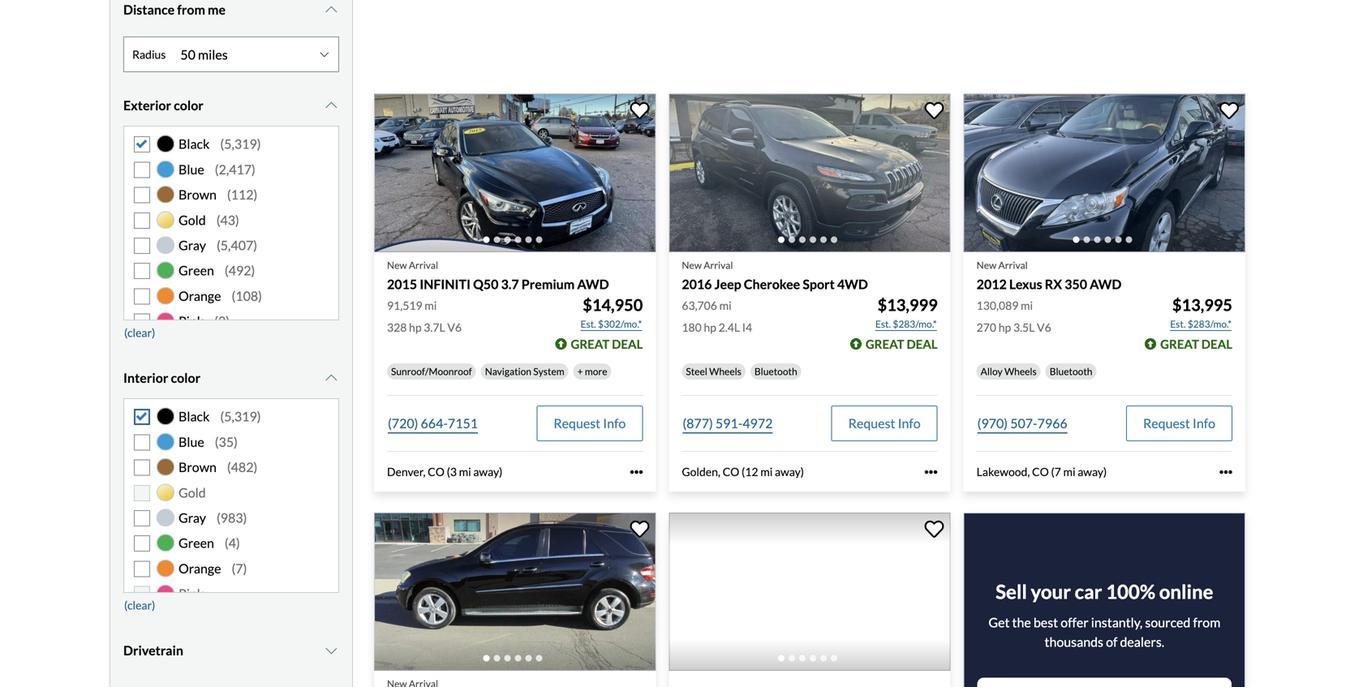 Task type: describe. For each thing, give the bounding box(es) containing it.
180
[[682, 321, 702, 335]]

mi right (12
[[761, 465, 773, 479]]

sunroof/moonroof
[[391, 366, 472, 378]]

drivetrain button
[[123, 631, 339, 672]]

green for (5,407)
[[179, 263, 214, 279]]

interior color
[[123, 370, 201, 386]]

(482)
[[227, 460, 258, 475]]

navigation system
[[485, 366, 565, 378]]

black 2012 lexus rx 350 awd suv / crossover all-wheel drive 6-speed automatic image
[[964, 94, 1246, 252]]

+ more
[[578, 366, 608, 378]]

mi inside the 91,519 mi 328 hp 3.7l v6
[[425, 299, 437, 313]]

black for (2,417)
[[179, 136, 210, 152]]

$14,950 est. $302/mo.*
[[581, 296, 643, 330]]

7966
[[1038, 416, 1068, 432]]

(7)
[[232, 561, 247, 577]]

(970) 507-7966 button
[[977, 406, 1069, 442]]

interior color button
[[123, 358, 339, 399]]

next image image for $14,950
[[630, 160, 647, 186]]

63,706 mi 180 hp 2.4l i4
[[682, 299, 753, 335]]

1 gold from the top
[[179, 212, 206, 228]]

+
[[578, 366, 583, 378]]

black for (35)
[[179, 409, 210, 425]]

interior
[[123, 370, 168, 386]]

new arrival 2015 infiniti q50 3.7 premium awd
[[387, 259, 609, 292]]

est. $283/mo.* button for $13,995
[[1170, 316, 1233, 333]]

$283/mo.* for $13,995
[[1188, 318, 1232, 330]]

thousands
[[1045, 635, 1104, 650]]

$13,999 est. $283/mo.*
[[876, 296, 938, 330]]

next image image for $13,995
[[1220, 160, 1237, 186]]

black 2016 jeep cherokee sport 4wd suv / crossover four-wheel drive 9-speed automatic image
[[669, 94, 951, 252]]

blue for (35)
[[179, 434, 204, 450]]

2.4l
[[719, 321, 740, 335]]

(5,407)
[[217, 237, 257, 253]]

(43)
[[217, 212, 239, 228]]

(3
[[447, 465, 457, 479]]

brown for (43)
[[179, 187, 217, 203]]

wheels for $13,995
[[1005, 366, 1037, 378]]

est. for $14,950
[[581, 318, 597, 330]]

(5,319) for (2,417)
[[220, 136, 261, 152]]

great deal for $14,950
[[571, 337, 643, 352]]

(112)
[[227, 187, 258, 203]]

rx
[[1045, 276, 1063, 292]]

request info for $13,999
[[849, 416, 921, 432]]

radius
[[132, 47, 166, 61]]

2 pink from the top
[[179, 586, 204, 602]]

new arrival 2016 jeep cherokee sport 4wd
[[682, 259, 869, 292]]

sourced
[[1146, 615, 1191, 631]]

130,089
[[977, 299, 1019, 313]]

alloy
[[981, 366, 1003, 378]]

(877)
[[683, 416, 713, 432]]

best
[[1034, 615, 1059, 631]]

(970) 507-7966
[[978, 416, 1068, 432]]

(35)
[[215, 434, 238, 450]]

7151
[[448, 416, 478, 432]]

2016
[[682, 276, 712, 292]]

1 pink from the top
[[179, 313, 204, 329]]

car
[[1075, 581, 1103, 604]]

(877) 591-4972 button
[[682, 406, 774, 442]]

new for $13,995
[[977, 259, 997, 271]]

gray for (983)
[[179, 510, 206, 526]]

instantly,
[[1092, 615, 1143, 631]]

great deal for $13,995
[[1161, 337, 1233, 352]]

est. $302/mo.* button
[[580, 316, 643, 333]]

golden, co (12 mi away)
[[682, 465, 805, 479]]

3.7l
[[424, 321, 445, 335]]

(108)
[[232, 288, 262, 304]]

dealers.
[[1121, 635, 1165, 650]]

from inside distance from me dropdown button
[[177, 2, 205, 18]]

new arrival 2012 lexus rx 350 awd
[[977, 259, 1122, 292]]

request for $14,950
[[554, 416, 601, 432]]

507-
[[1011, 416, 1038, 432]]

bluetooth for $13,999
[[755, 366, 798, 378]]

130,089 mi 270 hp 3.5l v6
[[977, 299, 1052, 335]]

hp for $14,950
[[409, 321, 422, 335]]

navigation
[[485, 366, 532, 378]]

co for $14,950
[[428, 465, 445, 479]]

ellipsis h image for $13,999
[[925, 466, 938, 479]]

deal for $13,995
[[1202, 337, 1233, 352]]

orange for (492)
[[179, 288, 221, 304]]

q50
[[473, 276, 499, 292]]

$13,999
[[878, 296, 938, 315]]

chevron down image for drivetrain
[[323, 645, 339, 658]]

jeep
[[715, 276, 742, 292]]

$302/mo.*
[[598, 318, 642, 330]]

your
[[1032, 581, 1072, 604]]

info for $14,950
[[603, 416, 626, 432]]

request info for $14,950
[[554, 416, 626, 432]]

lakewood, co (7 mi away)
[[977, 465, 1108, 479]]

91,519
[[387, 299, 423, 313]]

(2)
[[214, 313, 230, 329]]

(720)
[[388, 416, 418, 432]]

$283/mo.* for $13,999
[[893, 318, 937, 330]]

great for $13,999
[[866, 337, 905, 352]]

(720) 664-7151 button
[[387, 406, 479, 442]]

premium
[[522, 276, 575, 292]]

distance from me button
[[123, 0, 339, 30]]

(7
[[1052, 465, 1062, 479]]

3.5l
[[1014, 321, 1035, 335]]

(2,417)
[[215, 161, 256, 177]]

co for $13,995
[[1033, 465, 1050, 479]]

i4
[[743, 321, 753, 335]]

more
[[585, 366, 608, 378]]

infiniti
[[420, 276, 471, 292]]

2 gold from the top
[[179, 485, 206, 501]]

est. $283/mo.* button for $13,999
[[875, 316, 938, 333]]

est. for $13,995
[[1171, 318, 1186, 330]]

lakewood,
[[977, 465, 1031, 479]]

v6 for $14,950
[[448, 321, 462, 335]]

328
[[387, 321, 407, 335]]

system
[[534, 366, 565, 378]]

63,706
[[682, 299, 718, 313]]

arrival for $14,950
[[409, 259, 438, 271]]

green for (983)
[[179, 536, 214, 551]]



Task type: locate. For each thing, give the bounding box(es) containing it.
2 ellipsis h image from the left
[[925, 466, 938, 479]]

deal down $13,995 est. $283/mo.* at the top right of the page
[[1202, 337, 1233, 352]]

gray left '(983)'
[[179, 510, 206, 526]]

(492)
[[225, 263, 255, 279]]

1 est. $283/mo.* button from the left
[[875, 316, 938, 333]]

black 2011 acura mdx sh-awd with technology and entertainment package suv / crossover all-wheel drive 6-speed automatic image
[[669, 513, 951, 672]]

0 horizontal spatial $283/mo.*
[[893, 318, 937, 330]]

awd
[[578, 276, 609, 292], [1090, 276, 1122, 292]]

(clear) button for (7)
[[123, 594, 156, 618]]

2 horizontal spatial request
[[1144, 416, 1191, 432]]

1 est. from the left
[[581, 318, 597, 330]]

(5,319) up (2,417)
[[220, 136, 261, 152]]

bluetooth up 7966
[[1050, 366, 1093, 378]]

1 horizontal spatial co
[[723, 465, 740, 479]]

wheels for $13,999
[[710, 366, 742, 378]]

1 (clear) button from the top
[[123, 321, 156, 345]]

me
[[208, 2, 226, 18]]

request for $13,995
[[1144, 416, 1191, 432]]

blue
[[179, 161, 204, 177], [179, 434, 204, 450]]

hp right 270
[[999, 321, 1012, 335]]

bluetooth for $13,995
[[1050, 366, 1093, 378]]

1 vertical spatial chevron down image
[[323, 372, 339, 385]]

1 horizontal spatial est. $283/mo.* button
[[1170, 316, 1233, 333]]

4wd
[[838, 276, 869, 292]]

1 request info button from the left
[[537, 406, 643, 442]]

2 wheels from the left
[[1005, 366, 1037, 378]]

v6 right the "3.7l"
[[448, 321, 462, 335]]

0 vertical spatial pink
[[179, 313, 204, 329]]

0 vertical spatial (clear)
[[124, 326, 155, 340]]

2012
[[977, 276, 1007, 292]]

great deal down $13,995 est. $283/mo.* at the top right of the page
[[1161, 337, 1233, 352]]

awd up $14,950
[[578, 276, 609, 292]]

0 vertical spatial color
[[174, 98, 204, 113]]

1 away) from the left
[[474, 465, 503, 479]]

away) right (12
[[775, 465, 805, 479]]

gray for (5,407)
[[179, 237, 206, 253]]

2 $283/mo.* from the left
[[1188, 318, 1232, 330]]

new for $14,950
[[387, 259, 407, 271]]

deal for $14,950
[[612, 337, 643, 352]]

away) for $13,999
[[775, 465, 805, 479]]

0 vertical spatial green
[[179, 263, 214, 279]]

$283/mo.* inside $13,995 est. $283/mo.*
[[1188, 318, 1232, 330]]

0 horizontal spatial est. $283/mo.* button
[[875, 316, 938, 333]]

0 horizontal spatial request info button
[[537, 406, 643, 442]]

1 horizontal spatial new
[[682, 259, 702, 271]]

gray
[[179, 237, 206, 253], [179, 510, 206, 526]]

mi down jeep
[[720, 299, 732, 313]]

1 chevron down image from the top
[[323, 3, 339, 16]]

from
[[177, 2, 205, 18], [1194, 615, 1221, 631]]

next image image for $13,999
[[925, 160, 942, 186]]

1 vertical spatial (clear)
[[124, 599, 155, 613]]

est. inside $13,999 est. $283/mo.*
[[876, 318, 892, 330]]

(clear) up interior
[[124, 326, 155, 340]]

orange for (4)
[[179, 561, 221, 577]]

ellipsis h image left lakewood,
[[925, 466, 938, 479]]

0 vertical spatial from
[[177, 2, 205, 18]]

black down interior color
[[179, 409, 210, 425]]

request info button for $13,995
[[1127, 406, 1233, 442]]

0 vertical spatial gray
[[179, 237, 206, 253]]

2 deal from the left
[[907, 337, 938, 352]]

orange left (7)
[[179, 561, 221, 577]]

2 est. $283/mo.* button from the left
[[1170, 316, 1233, 333]]

green
[[179, 263, 214, 279], [179, 536, 214, 551]]

0 vertical spatial orange
[[179, 288, 221, 304]]

2 arrival from the left
[[704, 259, 733, 271]]

2 new from the left
[[682, 259, 702, 271]]

great deal for $13,999
[[866, 337, 938, 352]]

2 request info button from the left
[[832, 406, 938, 442]]

(clear) up 'drivetrain' on the bottom left of page
[[124, 599, 155, 613]]

mi inside the 63,706 mi 180 hp 2.4l i4
[[720, 299, 732, 313]]

1 horizontal spatial request info button
[[832, 406, 938, 442]]

distance from me
[[123, 2, 226, 18]]

0 horizontal spatial hp
[[409, 321, 422, 335]]

(clear) for (108)
[[124, 326, 155, 340]]

0 horizontal spatial v6
[[448, 321, 462, 335]]

new inside new arrival 2015 infiniti q50 3.7 premium awd
[[387, 259, 407, 271]]

request info button for $13,999
[[832, 406, 938, 442]]

350
[[1065, 276, 1088, 292]]

get
[[989, 615, 1010, 631]]

est. inside $14,950 est. $302/mo.*
[[581, 318, 597, 330]]

est. for $13,999
[[876, 318, 892, 330]]

deal for $13,999
[[907, 337, 938, 352]]

3 away) from the left
[[1078, 465, 1108, 479]]

chevron down image for interior color
[[323, 372, 339, 385]]

1 awd from the left
[[578, 276, 609, 292]]

new inside new arrival 2012 lexus rx 350 awd
[[977, 259, 997, 271]]

pink left (2) on the top left of the page
[[179, 313, 204, 329]]

mi right "(7"
[[1064, 465, 1076, 479]]

0 vertical spatial chevron down image
[[323, 3, 339, 16]]

est. $283/mo.* button down $13,999
[[875, 316, 938, 333]]

2 horizontal spatial great deal
[[1161, 337, 1233, 352]]

1 horizontal spatial great deal
[[866, 337, 938, 352]]

2 horizontal spatial est.
[[1171, 318, 1186, 330]]

0 horizontal spatial great
[[571, 337, 610, 352]]

great down $13,999 est. $283/mo.* on the top of the page
[[866, 337, 905, 352]]

1 green from the top
[[179, 263, 214, 279]]

great deal down est. $302/mo.* button
[[571, 337, 643, 352]]

ellipsis h image
[[630, 466, 643, 479], [925, 466, 938, 479]]

away) for $13,995
[[1078, 465, 1108, 479]]

0 vertical spatial chevron down image
[[323, 99, 339, 112]]

1 orange from the top
[[179, 288, 221, 304]]

2 green from the top
[[179, 536, 214, 551]]

0 horizontal spatial awd
[[578, 276, 609, 292]]

gold
[[179, 212, 206, 228], [179, 485, 206, 501]]

arrival up jeep
[[704, 259, 733, 271]]

hp
[[409, 321, 422, 335], [704, 321, 717, 335], [999, 321, 1012, 335]]

1 vertical spatial brown
[[179, 460, 217, 475]]

hp right the 180
[[704, 321, 717, 335]]

chevron down image inside distance from me dropdown button
[[323, 3, 339, 16]]

664-
[[421, 416, 448, 432]]

3 info from the left
[[1193, 416, 1216, 432]]

2 awd from the left
[[1090, 276, 1122, 292]]

pink up 'drivetrain' on the bottom left of page
[[179, 586, 204, 602]]

(clear) for (7)
[[124, 599, 155, 613]]

alloy wheels
[[981, 366, 1037, 378]]

orange up (2) on the top left of the page
[[179, 288, 221, 304]]

denver,
[[387, 465, 426, 479]]

0 horizontal spatial ellipsis h image
[[630, 466, 643, 479]]

previous image image for $13,999
[[679, 160, 695, 186]]

ellipsis h image
[[1220, 466, 1233, 479]]

2 horizontal spatial deal
[[1202, 337, 1233, 352]]

1 vertical spatial orange
[[179, 561, 221, 577]]

1 horizontal spatial deal
[[907, 337, 938, 352]]

arrival inside new arrival 2012 lexus rx 350 awd
[[999, 259, 1028, 271]]

ellipsis h image left golden,
[[630, 466, 643, 479]]

$13,995 est. $283/mo.*
[[1171, 296, 1233, 330]]

1 horizontal spatial wheels
[[1005, 366, 1037, 378]]

0 horizontal spatial co
[[428, 465, 445, 479]]

$283/mo.* down $13,999
[[893, 318, 937, 330]]

awd inside new arrival 2012 lexus rx 350 awd
[[1090, 276, 1122, 292]]

hp for $13,999
[[704, 321, 717, 335]]

2 horizontal spatial arrival
[[999, 259, 1028, 271]]

arrival up 2015
[[409, 259, 438, 271]]

1 horizontal spatial awd
[[1090, 276, 1122, 292]]

2 horizontal spatial new
[[977, 259, 997, 271]]

3 request from the left
[[1144, 416, 1191, 432]]

chevron down image inside drivetrain dropdown button
[[323, 645, 339, 658]]

1 wheels from the left
[[710, 366, 742, 378]]

previous image image for $13,995
[[974, 160, 990, 186]]

2 est. from the left
[[876, 318, 892, 330]]

chevron down image for exterior color
[[323, 99, 339, 112]]

2 (clear) button from the top
[[123, 594, 156, 618]]

v6 right 3.5l
[[1038, 321, 1052, 335]]

1 arrival from the left
[[409, 259, 438, 271]]

pink
[[179, 313, 204, 329], [179, 586, 204, 602]]

$283/mo.* inside $13,999 est. $283/mo.*
[[893, 318, 937, 330]]

1 great from the left
[[571, 337, 610, 352]]

new
[[387, 259, 407, 271], [682, 259, 702, 271], [977, 259, 997, 271]]

mi down lexus
[[1021, 299, 1034, 313]]

2 black from the top
[[179, 409, 210, 425]]

1 vertical spatial color
[[171, 370, 201, 386]]

0 horizontal spatial request
[[554, 416, 601, 432]]

blue for (2,417)
[[179, 161, 204, 177]]

great deal
[[571, 337, 643, 352], [866, 337, 938, 352], [1161, 337, 1233, 352]]

new for $13,999
[[682, 259, 702, 271]]

great deal down $13,999 est. $283/mo.* on the top of the page
[[866, 337, 938, 352]]

1 request from the left
[[554, 416, 601, 432]]

1 v6 from the left
[[448, 321, 462, 335]]

(clear) button for (108)
[[123, 321, 156, 345]]

chevron down image inside exterior color dropdown button
[[323, 99, 339, 112]]

denver, co (3 mi away)
[[387, 465, 503, 479]]

1 deal from the left
[[612, 337, 643, 352]]

(clear) button
[[123, 321, 156, 345], [123, 594, 156, 618]]

2 horizontal spatial request info button
[[1127, 406, 1233, 442]]

steel wheels
[[686, 366, 742, 378]]

2 horizontal spatial info
[[1193, 416, 1216, 432]]

brown up the (43)
[[179, 187, 217, 203]]

est. inside $13,995 est. $283/mo.*
[[1171, 318, 1186, 330]]

(983)
[[217, 510, 247, 526]]

1 vertical spatial black
[[179, 409, 210, 425]]

2 blue from the top
[[179, 434, 204, 450]]

(5,319) up (35)
[[220, 409, 261, 425]]

the
[[1013, 615, 1032, 631]]

previous image image
[[384, 160, 400, 186], [679, 160, 695, 186], [974, 160, 990, 186], [384, 579, 400, 605]]

(clear) button up interior
[[123, 321, 156, 345]]

distance
[[123, 2, 175, 18]]

3 arrival from the left
[[999, 259, 1028, 271]]

2 gray from the top
[[179, 510, 206, 526]]

blue left (2,417)
[[179, 161, 204, 177]]

0 vertical spatial (clear) button
[[123, 321, 156, 345]]

online
[[1160, 581, 1214, 604]]

bluetooth
[[755, 366, 798, 378], [1050, 366, 1093, 378]]

from down online
[[1194, 615, 1221, 631]]

color right interior
[[171, 370, 201, 386]]

1 chevron down image from the top
[[323, 99, 339, 112]]

270
[[977, 321, 997, 335]]

2 (clear) from the top
[[124, 599, 155, 613]]

3 request info from the left
[[1144, 416, 1216, 432]]

blue left (35)
[[179, 434, 204, 450]]

chevron down image for distance from me
[[323, 3, 339, 16]]

1 co from the left
[[428, 465, 445, 479]]

wheels
[[710, 366, 742, 378], [1005, 366, 1037, 378]]

new inside new arrival 2016 jeep cherokee sport 4wd
[[682, 259, 702, 271]]

3.7
[[501, 276, 519, 292]]

2 horizontal spatial great
[[1161, 337, 1200, 352]]

1 vertical spatial blue
[[179, 434, 204, 450]]

3 deal from the left
[[1202, 337, 1233, 352]]

2 horizontal spatial request info
[[1144, 416, 1216, 432]]

0 horizontal spatial from
[[177, 2, 205, 18]]

2 brown from the top
[[179, 460, 217, 475]]

black 2011 mercedes-benz m-class ml 350 4matic suv / crossover all-wheel drive 7-speed automatic image
[[374, 513, 656, 672]]

away) for $14,950
[[474, 465, 503, 479]]

100%
[[1107, 581, 1156, 604]]

arrival for $13,999
[[704, 259, 733, 271]]

0 horizontal spatial request info
[[554, 416, 626, 432]]

0 horizontal spatial deal
[[612, 337, 643, 352]]

wheels right the alloy
[[1005, 366, 1037, 378]]

color right exterior
[[174, 98, 204, 113]]

1 ellipsis h image from the left
[[630, 466, 643, 479]]

1 vertical spatial gray
[[179, 510, 206, 526]]

request info button
[[537, 406, 643, 442], [832, 406, 938, 442], [1127, 406, 1233, 442]]

2 bluetooth from the left
[[1050, 366, 1093, 378]]

(877) 591-4972
[[683, 416, 773, 432]]

0 vertical spatial blue
[[179, 161, 204, 177]]

1 vertical spatial green
[[179, 536, 214, 551]]

1 new from the left
[[387, 259, 407, 271]]

black down exterior color
[[179, 136, 210, 152]]

3 new from the left
[[977, 259, 997, 271]]

request info for $13,995
[[1144, 416, 1216, 432]]

2 horizontal spatial co
[[1033, 465, 1050, 479]]

steel
[[686, 366, 708, 378]]

0 horizontal spatial new
[[387, 259, 407, 271]]

next image image
[[630, 160, 647, 186], [925, 160, 942, 186], [1220, 160, 1237, 186], [630, 579, 647, 605]]

request info button for $14,950
[[537, 406, 643, 442]]

deal down $302/mo.*
[[612, 337, 643, 352]]

1 horizontal spatial request info
[[849, 416, 921, 432]]

1 vertical spatial gold
[[179, 485, 206, 501]]

2 horizontal spatial away)
[[1078, 465, 1108, 479]]

v6 inside the 91,519 mi 328 hp 3.7l v6
[[448, 321, 462, 335]]

info for $13,999
[[898, 416, 921, 432]]

chevron down image
[[323, 3, 339, 16], [323, 372, 339, 385]]

2 hp from the left
[[704, 321, 717, 335]]

1 horizontal spatial ellipsis h image
[[925, 466, 938, 479]]

exterior color button
[[123, 85, 339, 126]]

arrival inside new arrival 2016 jeep cherokee sport 4wd
[[704, 259, 733, 271]]

1 vertical spatial chevron down image
[[323, 645, 339, 658]]

2015
[[387, 276, 417, 292]]

co left (12
[[723, 465, 740, 479]]

1 vertical spatial (5,319)
[[220, 409, 261, 425]]

1 (clear) from the top
[[124, 326, 155, 340]]

co
[[428, 465, 445, 479], [723, 465, 740, 479], [1033, 465, 1050, 479]]

hp right 328
[[409, 321, 422, 335]]

2 horizontal spatial hp
[[999, 321, 1012, 335]]

drivetrain
[[123, 643, 183, 659]]

1 horizontal spatial info
[[898, 416, 921, 432]]

2 great from the left
[[866, 337, 905, 352]]

2 v6 from the left
[[1038, 321, 1052, 335]]

away) right (3 on the bottom left of page
[[474, 465, 503, 479]]

1 info from the left
[[603, 416, 626, 432]]

black
[[179, 136, 210, 152], [179, 409, 210, 425]]

hp inside the 130,089 mi 270 hp 3.5l v6
[[999, 321, 1012, 335]]

1 horizontal spatial bluetooth
[[1050, 366, 1093, 378]]

arrival up lexus
[[999, 259, 1028, 271]]

est. down $13,995
[[1171, 318, 1186, 330]]

from inside the get the best offer instantly, sourced from thousands of dealers.
[[1194, 615, 1221, 631]]

1 vertical spatial from
[[1194, 615, 1221, 631]]

1 request info from the left
[[554, 416, 626, 432]]

v6
[[448, 321, 462, 335], [1038, 321, 1052, 335]]

2 co from the left
[[723, 465, 740, 479]]

get the best offer instantly, sourced from thousands of dealers.
[[989, 615, 1221, 650]]

great for $14,950
[[571, 337, 610, 352]]

1 horizontal spatial v6
[[1038, 321, 1052, 335]]

0 vertical spatial (5,319)
[[220, 136, 261, 152]]

2 chevron down image from the top
[[323, 372, 339, 385]]

(970)
[[978, 416, 1008, 432]]

est.
[[581, 318, 597, 330], [876, 318, 892, 330], [1171, 318, 1186, 330]]

black 2015 infiniti q50 3.7 premium awd sedan all-wheel drive 7-speed automatic image
[[374, 94, 656, 252]]

1 horizontal spatial arrival
[[704, 259, 733, 271]]

3 great from the left
[[1161, 337, 1200, 352]]

sell
[[996, 581, 1028, 604]]

est. down $14,950
[[581, 318, 597, 330]]

bluetooth up 4972
[[755, 366, 798, 378]]

1 (5,319) from the top
[[220, 136, 261, 152]]

wheels right steel
[[710, 366, 742, 378]]

sell your car 100% online
[[996, 581, 1214, 604]]

exterior color
[[123, 98, 204, 113]]

1 horizontal spatial $283/mo.*
[[1188, 318, 1232, 330]]

hp inside the 63,706 mi 180 hp 2.4l i4
[[704, 321, 717, 335]]

awd inside new arrival 2015 infiniti q50 3.7 premium awd
[[578, 276, 609, 292]]

awd right 350 in the right top of the page
[[1090, 276, 1122, 292]]

1 hp from the left
[[409, 321, 422, 335]]

3 great deal from the left
[[1161, 337, 1233, 352]]

mi right (3 on the bottom left of page
[[459, 465, 471, 479]]

2 orange from the top
[[179, 561, 221, 577]]

est. $283/mo.* button down $13,995
[[1170, 316, 1233, 333]]

(5,319) for (35)
[[220, 409, 261, 425]]

brown down (35)
[[179, 460, 217, 475]]

mi inside the 130,089 mi 270 hp 3.5l v6
[[1021, 299, 1034, 313]]

(clear) button up 'drivetrain' on the bottom left of page
[[123, 594, 156, 618]]

chevron down image inside interior color dropdown button
[[323, 372, 339, 385]]

1 horizontal spatial away)
[[775, 465, 805, 479]]

0 vertical spatial gold
[[179, 212, 206, 228]]

1 vertical spatial pink
[[179, 586, 204, 602]]

$283/mo.* down $13,995
[[1188, 318, 1232, 330]]

2 info from the left
[[898, 416, 921, 432]]

1 black from the top
[[179, 136, 210, 152]]

arrival inside new arrival 2015 infiniti q50 3.7 premium awd
[[409, 259, 438, 271]]

1 blue from the top
[[179, 161, 204, 177]]

co left "(7"
[[1033, 465, 1050, 479]]

3 request info button from the left
[[1127, 406, 1233, 442]]

1 horizontal spatial from
[[1194, 615, 1221, 631]]

previous image image for $14,950
[[384, 160, 400, 186]]

(clear)
[[124, 326, 155, 340], [124, 599, 155, 613]]

3 hp from the left
[[999, 321, 1012, 335]]

0 vertical spatial brown
[[179, 187, 217, 203]]

2 request info from the left
[[849, 416, 921, 432]]

color for interior color
[[171, 370, 201, 386]]

great up + more
[[571, 337, 610, 352]]

hp for $13,995
[[999, 321, 1012, 335]]

1 vertical spatial (clear) button
[[123, 594, 156, 618]]

new up 2015
[[387, 259, 407, 271]]

v6 inside the 130,089 mi 270 hp 3.5l v6
[[1038, 321, 1052, 335]]

ellipsis h image for $14,950
[[630, 466, 643, 479]]

0 horizontal spatial bluetooth
[[755, 366, 798, 378]]

exterior
[[123, 98, 171, 113]]

3 co from the left
[[1033, 465, 1050, 479]]

great
[[571, 337, 610, 352], [866, 337, 905, 352], [1161, 337, 1200, 352]]

2 request from the left
[[849, 416, 896, 432]]

info for $13,995
[[1193, 416, 1216, 432]]

gray left (5,407)
[[179, 237, 206, 253]]

2 (5,319) from the top
[[220, 409, 261, 425]]

0 horizontal spatial arrival
[[409, 259, 438, 271]]

brown for gold
[[179, 460, 217, 475]]

591-
[[716, 416, 743, 432]]

2 away) from the left
[[775, 465, 805, 479]]

2 chevron down image from the top
[[323, 645, 339, 658]]

deal down $13,999 est. $283/mo.* on the top of the page
[[907, 337, 938, 352]]

green left (492)
[[179, 263, 214, 279]]

arrival for $13,995
[[999, 259, 1028, 271]]

est. down $13,999
[[876, 318, 892, 330]]

(4)
[[225, 536, 240, 551]]

green left (4)
[[179, 536, 214, 551]]

0 horizontal spatial est.
[[581, 318, 597, 330]]

great for $13,995
[[1161, 337, 1200, 352]]

lexus
[[1010, 276, 1043, 292]]

1 gray from the top
[[179, 237, 206, 253]]

chevron down image
[[323, 99, 339, 112], [323, 645, 339, 658]]

(5,319)
[[220, 136, 261, 152], [220, 409, 261, 425]]

v6 for $13,995
[[1038, 321, 1052, 335]]

91,519 mi 328 hp 3.7l v6
[[387, 299, 462, 335]]

1 horizontal spatial great
[[866, 337, 905, 352]]

info
[[603, 416, 626, 432], [898, 416, 921, 432], [1193, 416, 1216, 432]]

of
[[1107, 635, 1118, 650]]

2 great deal from the left
[[866, 337, 938, 352]]

mi up the "3.7l"
[[425, 299, 437, 313]]

co for $13,999
[[723, 465, 740, 479]]

co left (3 on the bottom left of page
[[428, 465, 445, 479]]

1 horizontal spatial request
[[849, 416, 896, 432]]

color for exterior color
[[174, 98, 204, 113]]

great down $13,995 est. $283/mo.* at the top right of the page
[[1161, 337, 1200, 352]]

1 $283/mo.* from the left
[[893, 318, 937, 330]]

0 vertical spatial black
[[179, 136, 210, 152]]

request for $13,999
[[849, 416, 896, 432]]

0 horizontal spatial away)
[[474, 465, 503, 479]]

from left me
[[177, 2, 205, 18]]

0 horizontal spatial wheels
[[710, 366, 742, 378]]

$283/mo.*
[[893, 318, 937, 330], [1188, 318, 1232, 330]]

(12
[[742, 465, 759, 479]]

away) right "(7"
[[1078, 465, 1108, 479]]

1 horizontal spatial est.
[[876, 318, 892, 330]]

hp inside the 91,519 mi 328 hp 3.7l v6
[[409, 321, 422, 335]]

new up the 2012
[[977, 259, 997, 271]]

0 horizontal spatial great deal
[[571, 337, 643, 352]]

new up 2016
[[682, 259, 702, 271]]

1 bluetooth from the left
[[755, 366, 798, 378]]

3 est. from the left
[[1171, 318, 1186, 330]]

cherokee
[[744, 276, 801, 292]]

0 horizontal spatial info
[[603, 416, 626, 432]]

1 brown from the top
[[179, 187, 217, 203]]

$14,950
[[583, 296, 643, 315]]

1 great deal from the left
[[571, 337, 643, 352]]

(720) 664-7151
[[388, 416, 478, 432]]

1 horizontal spatial hp
[[704, 321, 717, 335]]



Task type: vqa. For each thing, say whether or not it's contained in the screenshot.
box at the bottom
no



